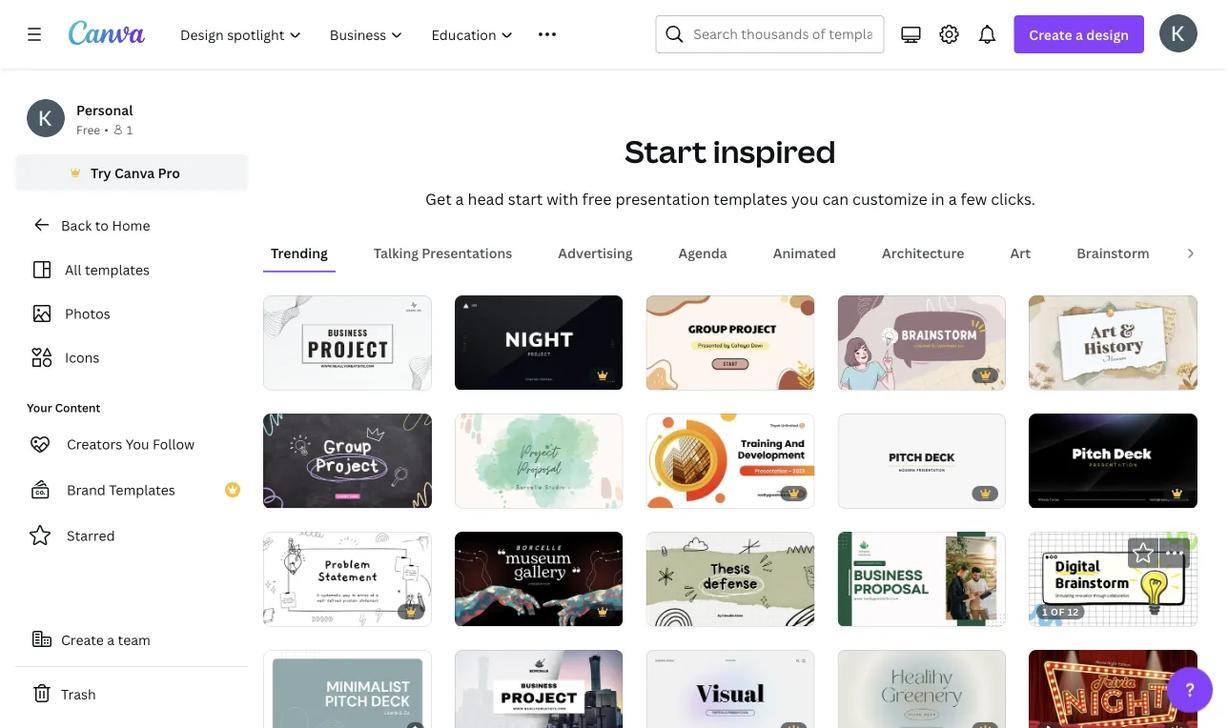Task type: vqa. For each thing, say whether or not it's contained in the screenshot.
group
no



Task type: locate. For each thing, give the bounding box(es) containing it.
try left magic
[[777, 12, 797, 30]]

brand templates link
[[15, 471, 248, 509]]

1 of 10 link down architecture button
[[838, 295, 1007, 390]]

0 vertical spatial 20
[[494, 487, 507, 499]]

create left design
[[1030, 25, 1073, 43]]

you
[[792, 189, 819, 209]]

1 of 25 link
[[455, 295, 624, 390]]

create
[[1030, 25, 1073, 43], [61, 631, 104, 649]]

of for green and white doodle thesis defense presentation image
[[668, 605, 682, 618]]

grey modern professional business project presentation image
[[455, 650, 624, 729]]

create inside button
[[61, 631, 104, 649]]

talking presentations
[[374, 244, 513, 262]]

1 horizontal spatial 13
[[1068, 368, 1080, 381]]

try
[[777, 12, 797, 30], [91, 164, 111, 182]]

busin
[[1196, 244, 1229, 262]]

1
[[127, 122, 133, 137], [277, 368, 282, 381], [468, 368, 474, 381], [851, 368, 857, 381], [1043, 368, 1049, 381], [660, 369, 665, 382], [277, 487, 282, 499], [468, 487, 474, 499], [660, 487, 665, 499], [1043, 487, 1049, 500], [277, 605, 282, 618], [468, 605, 474, 618], [660, 605, 665, 618], [851, 606, 857, 619], [1043, 606, 1049, 619]]

kendall parks image
[[1160, 14, 1198, 52]]

0 horizontal spatial 13
[[877, 606, 889, 619]]

architecture button
[[875, 235, 973, 271]]

1 of 20
[[468, 487, 507, 499], [468, 605, 507, 618]]

1 of 11
[[277, 487, 313, 499]]

1 20 from the top
[[494, 487, 507, 499]]

1 of 10 link down agenda button
[[646, 295, 815, 391]]

templates right all on the top
[[85, 261, 150, 279]]

1 of 10
[[851, 368, 889, 381], [660, 369, 698, 382], [660, 605, 698, 618]]

your
[[27, 400, 52, 416]]

green minimalist professional business proposal presentation image
[[838, 532, 1007, 627]]

0 vertical spatial 1 of 14
[[277, 368, 314, 381]]

1 of 10 link down 15
[[646, 532, 815, 627]]

1 horizontal spatial 1 of 13 link
[[1030, 295, 1198, 390]]

try for try canva pro
[[91, 164, 111, 182]]

photos
[[65, 305, 110, 323]]

customize
[[853, 189, 928, 209]]

brown aesthetic group project presentation image
[[646, 295, 815, 390]]

back
[[61, 216, 92, 234]]

1 vertical spatial 14
[[302, 605, 314, 618]]

start inspired
[[625, 131, 836, 172]]

20 up "black white modern museum presentation" image
[[494, 487, 507, 499]]

1 for 1 of 12 link
[[1043, 606, 1049, 619]]

creators
[[67, 436, 122, 454]]

talking
[[374, 244, 419, 262]]

0 vertical spatial 1 of 20
[[468, 487, 507, 499]]

15
[[685, 487, 697, 499]]

14 up blue minimalist business pitch deck presentation 'image' at the left
[[302, 605, 314, 618]]

0 horizontal spatial 1 of 13
[[851, 606, 889, 619]]

2 14 from the top
[[302, 605, 314, 618]]

white creative doodle brainstorming presentation image
[[1030, 532, 1198, 627]]

creators you follow link
[[15, 426, 248, 464]]

2 1 of 20 from the top
[[468, 605, 507, 618]]

of
[[285, 368, 299, 381], [477, 368, 491, 381], [860, 368, 874, 381], [1051, 368, 1065, 381], [668, 369, 682, 382], [285, 487, 299, 499], [477, 487, 491, 499], [668, 487, 682, 499], [1051, 487, 1065, 500], [285, 605, 299, 618], [477, 605, 491, 618], [668, 605, 682, 618], [860, 606, 874, 619], [1051, 606, 1065, 619]]

0 horizontal spatial try
[[91, 164, 111, 182]]

1 vertical spatial create
[[61, 631, 104, 649]]

a for team
[[107, 631, 115, 649]]

to
[[95, 216, 109, 234]]

with
[[547, 189, 579, 209]]

2 1 of 20 link from the top
[[455, 532, 624, 627]]

head
[[468, 189, 504, 209]]

a
[[1076, 25, 1084, 43], [456, 189, 464, 209], [949, 189, 957, 209], [107, 631, 115, 649]]

a inside dropdown button
[[1076, 25, 1084, 43]]

1 vertical spatial 1 of 14
[[277, 605, 314, 618]]

try inside button
[[91, 164, 111, 182]]

1 of 20 for "black white modern museum presentation" image
[[468, 605, 507, 618]]

20
[[494, 487, 507, 499], [494, 605, 507, 618]]

creators you follow
[[67, 436, 195, 454]]

canva
[[114, 164, 155, 182]]

13
[[1068, 368, 1080, 381], [877, 606, 889, 619]]

1 of 13
[[1043, 368, 1080, 381], [851, 606, 889, 619]]

1 vertical spatial try
[[91, 164, 111, 182]]

0 vertical spatial 1 of 14 link
[[263, 295, 432, 390]]

1 horizontal spatial try
[[777, 12, 797, 30]]

1 of 12 link
[[1030, 532, 1198, 628]]

brainstorm button
[[1070, 235, 1158, 271]]

1 vertical spatial templates
[[85, 261, 150, 279]]

design
[[1087, 25, 1130, 43]]

1 of 20 for beige brown minimal organic creative project presentation image
[[468, 487, 507, 499]]

12
[[1068, 606, 1080, 619]]

1 1 of 14 link from the top
[[263, 295, 432, 390]]

1 14 from the top
[[302, 368, 314, 381]]

1 for '1 of 10' link underneath 15
[[660, 605, 665, 618]]

create inside dropdown button
[[1030, 25, 1073, 43]]

1 1 of 14 from the top
[[277, 368, 314, 381]]

1 for second 1 of 14 link from the top of the page
[[277, 605, 282, 618]]

create a design button
[[1015, 15, 1145, 53]]

1 vertical spatial 1 of 20 link
[[455, 532, 624, 627]]

13 up neutral and green contemporary pitch deck image
[[877, 606, 889, 619]]

back to home link
[[15, 206, 248, 244]]

1 of 10 link for 1 of 10
[[646, 295, 815, 391]]

a left design
[[1076, 25, 1084, 43]]

a right the get
[[456, 189, 464, 209]]

0 vertical spatial 1 of 20 link
[[455, 414, 624, 509]]

try magic design link
[[761, 2, 901, 40]]

0 vertical spatial try
[[777, 12, 797, 30]]

a right in
[[949, 189, 957, 209]]

1 1 of 20 from the top
[[468, 487, 507, 499]]

art button
[[1003, 235, 1039, 271]]

trending
[[271, 244, 328, 262]]

a for head
[[456, 189, 464, 209]]

None search field
[[656, 15, 885, 53]]

1 vertical spatial 13
[[877, 606, 889, 619]]

of for yellow and white modern training and development presentation image
[[668, 487, 682, 499]]

1 vertical spatial 1 of 20
[[468, 605, 507, 618]]

architecture
[[883, 244, 965, 262]]

icons link
[[27, 340, 237, 376]]

of for beige brown pastel  playful manhwa illustration brainstorm presentation image
[[860, 368, 874, 381]]

few
[[961, 189, 988, 209]]

start
[[508, 189, 543, 209]]

0 horizontal spatial templates
[[85, 261, 150, 279]]

beige brown pastel  playful manhwa illustration brainstorm presentation image
[[838, 295, 1007, 390]]

trash
[[61, 685, 96, 704]]

create left the team
[[61, 631, 104, 649]]

14 up black doodle group project presentation "image"
[[302, 368, 314, 381]]

black white problem statement brainstorm presentation image
[[263, 532, 432, 627]]

1 horizontal spatial 1 of 13
[[1043, 368, 1080, 381]]

a for design
[[1076, 25, 1084, 43]]

of for black doodle group project presentation "image"
[[285, 487, 299, 499]]

10 up modern pitch deck presentation template image at the bottom right of the page
[[877, 368, 889, 381]]

templates
[[714, 189, 788, 209], [85, 261, 150, 279]]

try left canva
[[91, 164, 111, 182]]

0 horizontal spatial create
[[61, 631, 104, 649]]

get
[[426, 189, 452, 209]]

2 20 from the top
[[494, 605, 507, 618]]

0 vertical spatial 13
[[1068, 368, 1080, 381]]

beige scrapbook art and history museum presentation image
[[1030, 295, 1198, 390]]

14 for first 1 of 14 link from the top of the page
[[302, 368, 314, 381]]

free
[[582, 189, 612, 209]]

20 up grey modern professional business project presentation image
[[494, 605, 507, 618]]

2 1 of 14 from the top
[[277, 605, 314, 618]]

a inside button
[[107, 631, 115, 649]]

1 for left 1 of 13 link
[[851, 606, 857, 619]]

brand templates
[[67, 481, 175, 499]]

clicks.
[[991, 189, 1036, 209]]

2 1 of 14 link from the top
[[263, 532, 432, 627]]

10 up yellow and white modern training and development presentation image
[[685, 369, 698, 382]]

of for grey minimalist business project presentation image
[[285, 368, 299, 381]]

10 for 1 of 10
[[685, 369, 698, 382]]

1 for first 1 of 14 link from the top of the page
[[277, 368, 282, 381]]

1 horizontal spatial create
[[1030, 25, 1073, 43]]

create a team
[[61, 631, 151, 649]]

a left the team
[[107, 631, 115, 649]]

13 up dark modern corporate app development startup pitch deck presentation image
[[1068, 368, 1080, 381]]

0 vertical spatial templates
[[714, 189, 788, 209]]

1 for "1 of 15" link
[[660, 487, 665, 499]]

1 of 14 for black white problem statement brainstorm presentation image
[[277, 605, 314, 618]]

templates down 'start inspired'
[[714, 189, 788, 209]]

0 vertical spatial create
[[1030, 25, 1073, 43]]

1 of 10 link
[[646, 295, 815, 391], [838, 295, 1007, 390], [646, 532, 815, 627]]

personal
[[76, 101, 133, 119]]

•
[[104, 122, 109, 137]]

0 vertical spatial 1 of 13 link
[[1030, 295, 1198, 390]]

1 vertical spatial 1 of 14 link
[[263, 532, 432, 627]]

in
[[932, 189, 945, 209]]

0 vertical spatial 14
[[302, 368, 314, 381]]

1 vertical spatial 1 of 13 link
[[838, 532, 1007, 628]]

1 of 13 link
[[1030, 295, 1198, 390], [838, 532, 1007, 628]]

can
[[823, 189, 849, 209]]

10 up gradient minimal portfolio proposal presentation image at the right bottom of the page
[[685, 605, 698, 618]]

top level navigation element
[[168, 15, 610, 53], [168, 15, 610, 53]]

1 of 14 link
[[263, 295, 432, 390], [263, 532, 432, 627]]

art
[[1011, 244, 1031, 262]]

1 vertical spatial 20
[[494, 605, 507, 618]]

talking presentations button
[[366, 235, 520, 271]]

create for create a team
[[61, 631, 104, 649]]

inspired
[[713, 131, 836, 172]]



Task type: describe. For each thing, give the bounding box(es) containing it.
1 for the rightmost 1 of 13 link
[[1043, 368, 1049, 381]]

starred
[[67, 527, 115, 545]]

1 of 15 link
[[646, 414, 815, 509]]

agenda
[[679, 244, 728, 262]]

of for "black white modern museum presentation" image
[[477, 605, 491, 618]]

1 of 12
[[1043, 606, 1080, 619]]

20 for "black white modern museum presentation" image
[[494, 605, 507, 618]]

black doodle group project presentation image
[[263, 414, 432, 509]]

of for beige brown minimal organic creative project presentation image
[[477, 487, 491, 499]]

black and gray gradient professional presentation image
[[455, 295, 624, 390]]

blue minimalist business pitch deck presentation image
[[263, 650, 432, 729]]

free
[[76, 122, 100, 137]]

1 of 10 for 10
[[660, 369, 698, 382]]

1 1 of 20 link from the top
[[455, 414, 624, 509]]

try canva pro button
[[15, 155, 248, 191]]

magic
[[800, 12, 839, 30]]

trash link
[[15, 675, 248, 714]]

follow
[[153, 436, 195, 454]]

create a team button
[[15, 621, 248, 659]]

1 of 16
[[1043, 487, 1080, 500]]

10 for 1 of 13
[[877, 368, 889, 381]]

try magic design
[[777, 12, 886, 30]]

1 for 1 of 11 link
[[277, 487, 282, 499]]

1 of 14 for grey minimalist business project presentation image
[[277, 368, 314, 381]]

1 for '1 of 10' link for 1 of 10
[[660, 369, 665, 382]]

gradient minimal portfolio proposal presentation image
[[646, 650, 815, 729]]

0 horizontal spatial 1 of 13 link
[[838, 532, 1007, 628]]

team
[[118, 631, 151, 649]]

0 vertical spatial 1 of 13
[[1043, 368, 1080, 381]]

20 for beige brown minimal organic creative project presentation image
[[494, 487, 507, 499]]

14 for second 1 of 14 link from the top of the page
[[302, 605, 314, 618]]

all templates
[[65, 261, 150, 279]]

advertising
[[558, 244, 633, 262]]

1 of 25
[[468, 368, 506, 381]]

of for beige scrapbook art and history museum presentation image at the right
[[1051, 368, 1065, 381]]

create for create a design
[[1030, 25, 1073, 43]]

1 of 10 link for 1 of 13
[[838, 295, 1007, 390]]

templates
[[109, 481, 175, 499]]

home
[[112, 216, 150, 234]]

your content
[[27, 400, 101, 416]]

brand
[[67, 481, 106, 499]]

presentation
[[616, 189, 710, 209]]

yellow and white modern training and development presentation image
[[646, 414, 815, 509]]

1 of 11 link
[[263, 414, 432, 509]]

agenda button
[[671, 235, 735, 271]]

1 for '1 of 25' link
[[468, 368, 474, 381]]

animated button
[[766, 235, 844, 271]]

pro
[[158, 164, 180, 182]]

all templates link
[[27, 252, 237, 288]]

of for black white problem statement brainstorm presentation image
[[285, 605, 299, 618]]

trending button
[[263, 235, 336, 271]]

starred link
[[15, 517, 248, 555]]

dark modern corporate app development startup pitch deck presentation image
[[1030, 414, 1198, 509]]

brainstorm
[[1077, 244, 1150, 262]]

beige brown minimal organic creative project presentation image
[[455, 414, 624, 509]]

photos link
[[27, 296, 237, 332]]

black white modern museum presentation image
[[455, 532, 624, 627]]

try canva pro
[[91, 164, 180, 182]]

grey minimalist business project presentation image
[[263, 295, 432, 390]]

neutral and green contemporary pitch deck image
[[838, 650, 1007, 729]]

1 of 10 for 13
[[851, 368, 889, 381]]

1 for 1 of 16 link
[[1043, 487, 1049, 500]]

get a head start with free presentation templates you can customize in a few clicks.
[[426, 189, 1036, 209]]

animated
[[774, 244, 837, 262]]

25
[[494, 368, 506, 381]]

1 horizontal spatial templates
[[714, 189, 788, 209]]

1 for '1 of 10' link related to 1 of 13
[[851, 368, 857, 381]]

presentations
[[422, 244, 513, 262]]

16
[[1068, 487, 1080, 500]]

create a design
[[1030, 25, 1130, 43]]

icons
[[65, 349, 99, 367]]

advertising button
[[551, 235, 641, 271]]

back to home
[[61, 216, 150, 234]]

all
[[65, 261, 82, 279]]

1 of 15
[[660, 487, 697, 499]]

try for try magic design
[[777, 12, 797, 30]]

start
[[625, 131, 707, 172]]

1 vertical spatial 1 of 13
[[851, 606, 889, 619]]

busin button
[[1189, 235, 1229, 271]]

you
[[126, 436, 149, 454]]

free •
[[76, 122, 109, 137]]

1 of 16 link
[[1030, 414, 1198, 509]]

design
[[842, 12, 886, 30]]

Search search field
[[694, 16, 872, 52]]

green and white doodle thesis defense presentation image
[[646, 532, 815, 627]]

11
[[302, 487, 313, 499]]

content
[[55, 400, 101, 416]]

of for black and gray gradient professional presentation image
[[477, 368, 491, 381]]

modern pitch deck presentation template image
[[838, 414, 1007, 509]]



